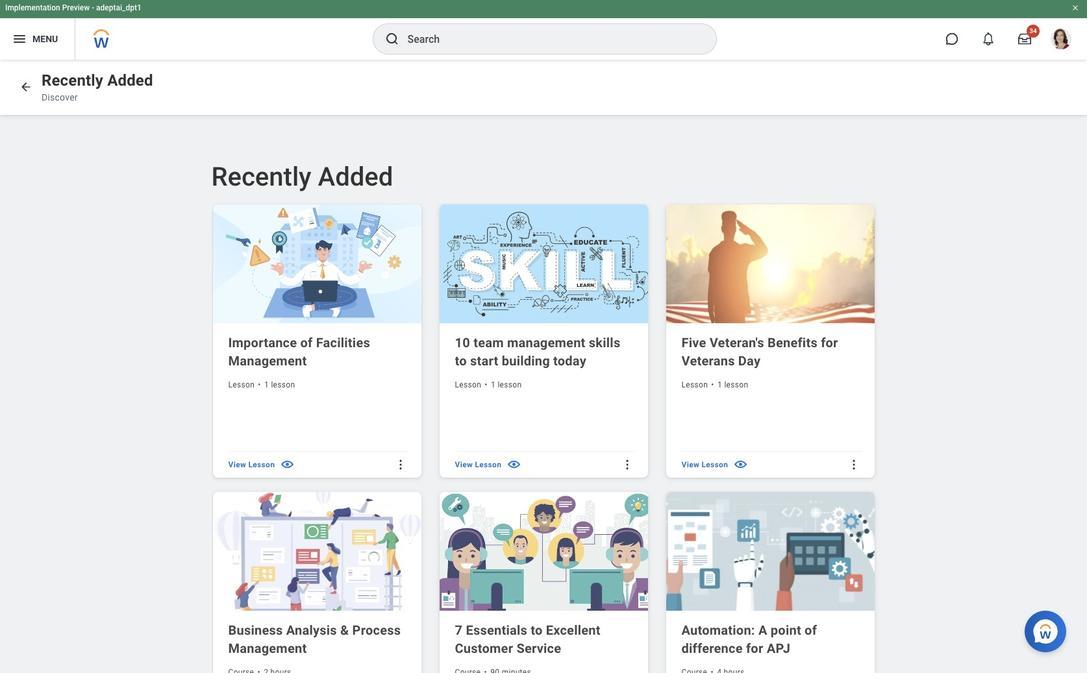 Task type: locate. For each thing, give the bounding box(es) containing it.
2 view from the left
[[455, 460, 473, 469]]

of
[[300, 335, 313, 351], [805, 623, 817, 638]]

added for recently added
[[318, 162, 393, 192]]

five veteran's benefits for veterans day
[[682, 335, 838, 369]]

menu banner
[[0, 0, 1087, 60]]

process
[[352, 623, 401, 638]]

a
[[759, 623, 767, 638]]

0 horizontal spatial view lesson
[[228, 460, 275, 469]]

lesson
[[271, 380, 295, 390], [498, 380, 522, 390], [724, 380, 748, 390]]

1 horizontal spatial lesson
[[498, 380, 522, 390]]

3 1 from the left
[[718, 380, 722, 390]]

adeptai_dpt1
[[96, 3, 141, 12]]

management
[[228, 353, 307, 369], [228, 641, 307, 656]]

analysis
[[286, 623, 337, 638]]

view for 10 team management skills to start building today
[[455, 460, 473, 469]]

lesson down building
[[498, 380, 522, 390]]

1 vertical spatial for
[[746, 641, 763, 656]]

1 horizontal spatial recently
[[211, 162, 311, 192]]

related actions vertical image
[[394, 458, 407, 471]]

3 lesson from the left
[[724, 380, 748, 390]]

customer
[[455, 641, 513, 656]]

to down '10'
[[455, 353, 467, 369]]

excellent
[[546, 623, 601, 638]]

view lesson
[[228, 460, 275, 469], [455, 460, 502, 469], [682, 460, 728, 469]]

0 horizontal spatial for
[[746, 641, 763, 656]]

1 vertical spatial added
[[318, 162, 393, 192]]

1 lesson for veteran's
[[718, 380, 748, 390]]

of left facilities
[[300, 335, 313, 351]]

0 vertical spatial recently
[[42, 71, 103, 90]]

importance of facilities management link
[[228, 334, 408, 370]]

2 horizontal spatial 1 lesson
[[718, 380, 748, 390]]

management down importance
[[228, 353, 307, 369]]

2 view lesson from the left
[[455, 460, 502, 469]]

recently added
[[211, 162, 393, 192]]

0 horizontal spatial related actions vertical image
[[621, 458, 634, 471]]

service
[[517, 641, 561, 656]]

importance
[[228, 335, 297, 351]]

recently for recently added discover
[[42, 71, 103, 90]]

2 1 lesson from the left
[[491, 380, 522, 390]]

2 related actions vertical image from the left
[[847, 458, 860, 471]]

view lesson for importance of facilities management
[[228, 460, 275, 469]]

Search Workday  search field
[[408, 25, 689, 53]]

10
[[455, 335, 470, 351]]

1 for of
[[264, 380, 269, 390]]

lesson
[[228, 380, 255, 390], [455, 380, 481, 390], [682, 380, 708, 390], [248, 460, 275, 469], [475, 460, 502, 469], [702, 460, 728, 469]]

management down the business
[[228, 641, 307, 656]]

of right point at the right bottom
[[805, 623, 817, 638]]

0 vertical spatial of
[[300, 335, 313, 351]]

2 horizontal spatial view
[[682, 460, 700, 469]]

of inside the importance of facilities management
[[300, 335, 313, 351]]

automation: a point of difference for apj
[[682, 623, 817, 656]]

1 horizontal spatial visible image
[[733, 457, 748, 472]]

1 related actions vertical image from the left
[[621, 458, 634, 471]]

2 visible image from the left
[[733, 457, 748, 472]]

0 horizontal spatial 1
[[264, 380, 269, 390]]

of inside automation: a point of difference for apj
[[805, 623, 817, 638]]

visible image
[[280, 457, 295, 472], [733, 457, 748, 472]]

to up service
[[531, 623, 543, 638]]

added inside recently added discover
[[107, 71, 153, 90]]

five veteran's benefits for veterans day link
[[682, 334, 862, 370]]

related actions vertical image
[[621, 458, 634, 471], [847, 458, 860, 471]]

facilities
[[316, 335, 370, 351]]

1 vertical spatial recently
[[211, 162, 311, 192]]

2 lesson from the left
[[498, 380, 522, 390]]

related actions vertical image for 10 team management skills to start building today
[[621, 458, 634, 471]]

1 down importance
[[264, 380, 269, 390]]

3 view from the left
[[682, 460, 700, 469]]

1 horizontal spatial of
[[805, 623, 817, 638]]

1 horizontal spatial 1
[[491, 380, 496, 390]]

view
[[228, 460, 246, 469], [455, 460, 473, 469], [682, 460, 700, 469]]

1 down "veterans"
[[718, 380, 722, 390]]

2 1 from the left
[[491, 380, 496, 390]]

1 lesson down day
[[718, 380, 748, 390]]

1 horizontal spatial for
[[821, 335, 838, 351]]

discover
[[42, 92, 78, 103]]

related actions vertical image for five veteran's benefits for veterans day
[[847, 458, 860, 471]]

1 lesson
[[264, 380, 295, 390], [491, 380, 522, 390], [718, 380, 748, 390]]

2 management from the top
[[228, 641, 307, 656]]

3 view lesson from the left
[[682, 460, 728, 469]]

1 view lesson from the left
[[228, 460, 275, 469]]

1 1 from the left
[[264, 380, 269, 390]]

0 horizontal spatial visible image
[[280, 457, 295, 472]]

business analysis & process management link
[[228, 621, 408, 658]]

management inside business analysis & process management
[[228, 641, 307, 656]]

0 horizontal spatial 1 lesson
[[264, 380, 295, 390]]

veterans
[[682, 353, 735, 369]]

0 horizontal spatial added
[[107, 71, 153, 90]]

0 horizontal spatial of
[[300, 335, 313, 351]]

1 horizontal spatial 1 lesson
[[491, 380, 522, 390]]

2 horizontal spatial lesson
[[724, 380, 748, 390]]

0 horizontal spatial to
[[455, 353, 467, 369]]

1 horizontal spatial added
[[318, 162, 393, 192]]

added
[[107, 71, 153, 90], [318, 162, 393, 192]]

1 vertical spatial management
[[228, 641, 307, 656]]

1 vertical spatial of
[[805, 623, 817, 638]]

2 horizontal spatial view lesson
[[682, 460, 728, 469]]

1 lesson from the left
[[271, 380, 295, 390]]

0 horizontal spatial view
[[228, 460, 246, 469]]

1 horizontal spatial view
[[455, 460, 473, 469]]

recently inside recently added discover
[[42, 71, 103, 90]]

&
[[340, 623, 349, 638]]

1 for veteran's
[[718, 380, 722, 390]]

0 vertical spatial management
[[228, 353, 307, 369]]

1 1 lesson from the left
[[264, 380, 295, 390]]

to
[[455, 353, 467, 369], [531, 623, 543, 638]]

1 view from the left
[[228, 460, 246, 469]]

lesson for of
[[271, 380, 295, 390]]

0 vertical spatial for
[[821, 335, 838, 351]]

skills
[[589, 335, 621, 351]]

for down a
[[746, 641, 763, 656]]

1 horizontal spatial view lesson
[[455, 460, 502, 469]]

lesson down day
[[724, 380, 748, 390]]

0 vertical spatial to
[[455, 353, 467, 369]]

1 management from the top
[[228, 353, 307, 369]]

for right benefits
[[821, 335, 838, 351]]

1 horizontal spatial to
[[531, 623, 543, 638]]

for
[[821, 335, 838, 351], [746, 641, 763, 656]]

start
[[470, 353, 498, 369]]

lesson down the importance of facilities management
[[271, 380, 295, 390]]

five
[[682, 335, 706, 351]]

0 horizontal spatial recently
[[42, 71, 103, 90]]

0 vertical spatial added
[[107, 71, 153, 90]]

added for recently added discover
[[107, 71, 153, 90]]

3 1 lesson from the left
[[718, 380, 748, 390]]

1 horizontal spatial related actions vertical image
[[847, 458, 860, 471]]

1 lesson down building
[[491, 380, 522, 390]]

automation: a point of difference for apj link
[[682, 621, 862, 658]]

recently
[[42, 71, 103, 90], [211, 162, 311, 192]]

0 horizontal spatial lesson
[[271, 380, 295, 390]]

close environment banner image
[[1072, 4, 1079, 12]]

1 visible image from the left
[[280, 457, 295, 472]]

2 horizontal spatial 1
[[718, 380, 722, 390]]

7
[[455, 623, 463, 638]]

management
[[507, 335, 586, 351]]

veteran's
[[710, 335, 764, 351]]

to inside 7 essentials to excellent customer service
[[531, 623, 543, 638]]

1 down start
[[491, 380, 496, 390]]

1 vertical spatial to
[[531, 623, 543, 638]]

1
[[264, 380, 269, 390], [491, 380, 496, 390], [718, 380, 722, 390]]

1 lesson down the importance of facilities management
[[264, 380, 295, 390]]

difference
[[682, 641, 743, 656]]



Task type: vqa. For each thing, say whether or not it's contained in the screenshot.
fourth chevron down small image from left
no



Task type: describe. For each thing, give the bounding box(es) containing it.
menu button
[[0, 18, 75, 60]]

day
[[738, 353, 761, 369]]

building
[[502, 353, 550, 369]]

34
[[1030, 27, 1037, 34]]

visible image for five veteran's benefits for veterans day
[[733, 457, 748, 472]]

team
[[474, 335, 504, 351]]

arrow left image
[[19, 81, 32, 94]]

justify image
[[12, 31, 27, 47]]

implementation preview -   adeptai_dpt1
[[5, 3, 141, 12]]

34 button
[[1011, 25, 1040, 53]]

7 essentials to excellent customer service link
[[455, 621, 635, 658]]

recently added discover
[[42, 71, 153, 103]]

view for five veteran's benefits for veterans day
[[682, 460, 700, 469]]

business analysis & process management
[[228, 623, 401, 656]]

essentials
[[466, 623, 527, 638]]

inbox large image
[[1018, 32, 1031, 45]]

7 essentials to excellent customer service
[[455, 623, 601, 656]]

automation:
[[682, 623, 755, 638]]

apj
[[767, 641, 790, 656]]

to inside 10 team management skills to start building today
[[455, 353, 467, 369]]

search image
[[384, 31, 400, 47]]

10 team management skills to start building today link
[[455, 334, 635, 370]]

profile logan mcneil image
[[1051, 29, 1072, 52]]

view lesson for 10 team management skills to start building today
[[455, 460, 502, 469]]

benefits
[[768, 335, 818, 351]]

1 lesson for of
[[264, 380, 295, 390]]

point
[[771, 623, 801, 638]]

visible image
[[507, 457, 522, 472]]

preview
[[62, 3, 90, 12]]

view for importance of facilities management
[[228, 460, 246, 469]]

importance of facilities management
[[228, 335, 370, 369]]

menu
[[32, 34, 58, 44]]

today
[[553, 353, 586, 369]]

visible image for importance of facilities management
[[280, 457, 295, 472]]

lesson for veteran's
[[724, 380, 748, 390]]

for inside automation: a point of difference for apj
[[746, 641, 763, 656]]

for inside five veteran's benefits for veterans day
[[821, 335, 838, 351]]

lesson for team
[[498, 380, 522, 390]]

notifications large image
[[982, 32, 995, 45]]

recently for recently added
[[211, 162, 311, 192]]

1 for team
[[491, 380, 496, 390]]

management inside the importance of facilities management
[[228, 353, 307, 369]]

1 lesson for team
[[491, 380, 522, 390]]

view lesson for five veteran's benefits for veterans day
[[682, 460, 728, 469]]

-
[[92, 3, 94, 12]]

business
[[228, 623, 283, 638]]

10 team management skills to start building today
[[455, 335, 621, 369]]

implementation
[[5, 3, 60, 12]]



